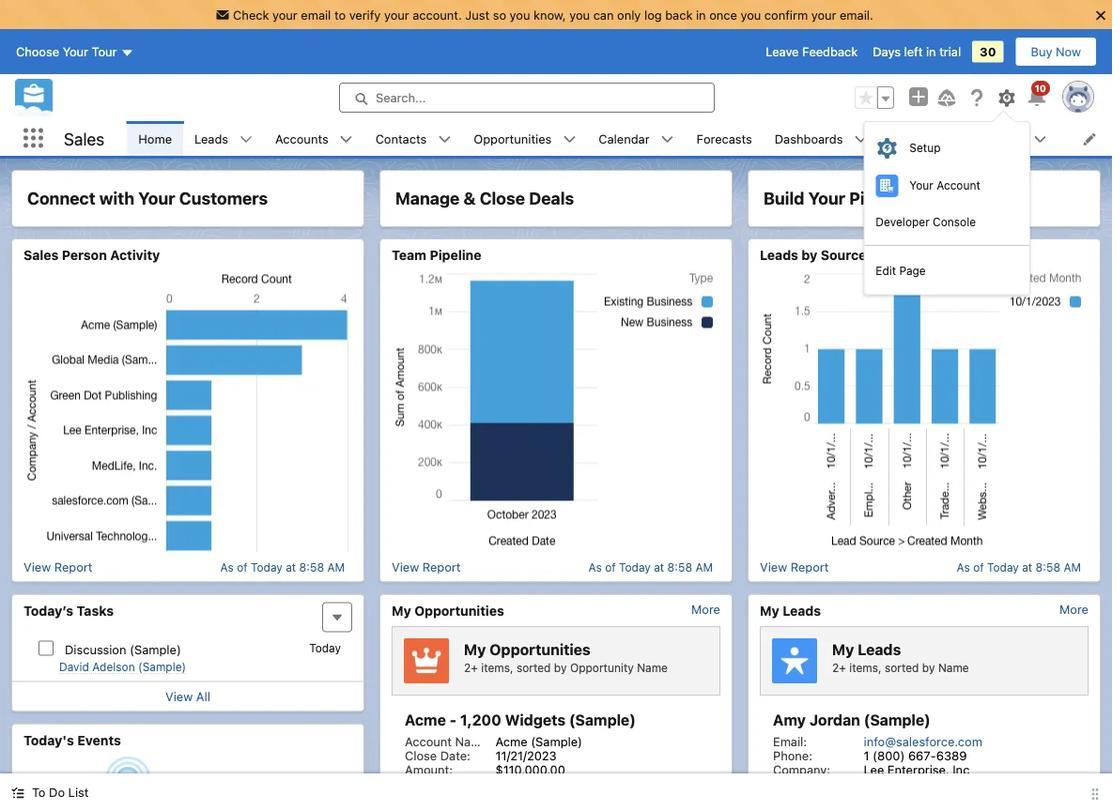 Task type: vqa. For each thing, say whether or not it's contained in the screenshot.
Process
no



Task type: describe. For each thing, give the bounding box(es) containing it.
(sample) up the 'david adelson (sample)' 'link'
[[130, 643, 181, 657]]

do
[[49, 786, 65, 800]]

build your pipeline
[[764, 188, 914, 209]]

of for customers
[[237, 561, 248, 574]]

(sample) up info@salesforce.com link
[[864, 712, 931, 730]]

view for manage & close deals
[[392, 561, 419, 575]]

days left in trial
[[873, 45, 961, 59]]

30
[[980, 45, 997, 59]]

3 your from the left
[[812, 8, 837, 22]]

as of today at 8:​58 am for customers
[[220, 561, 345, 574]]

customers
[[179, 188, 268, 209]]

dashboards
[[775, 132, 843, 146]]

left
[[904, 45, 923, 59]]

(sample) down opportunity
[[569, 712, 636, 730]]

opportunities link
[[463, 121, 563, 156]]

reports list item
[[879, 121, 970, 156]]

log
[[645, 8, 662, 22]]

view report for deals
[[392, 561, 461, 575]]

list
[[68, 786, 89, 800]]

reports
[[890, 132, 935, 146]]

as of today at 8:​58 am for deals
[[589, 561, 713, 574]]

am for customers
[[327, 561, 345, 574]]

today for connect with your customers
[[251, 561, 283, 574]]

show more my leads records element
[[1060, 603, 1089, 617]]

leads list item
[[183, 121, 264, 156]]

2+ for your
[[833, 662, 846, 675]]

(sample) down widgets
[[531, 735, 583, 749]]

calendar list item
[[588, 121, 686, 156]]

view for build your pipeline
[[760, 561, 788, 575]]

1 vertical spatial in
[[926, 45, 936, 59]]

my opportunities 2+ items, sorted by opportunity name
[[464, 641, 668, 675]]

leads inside my leads 'link'
[[783, 603, 821, 619]]

8:​58 for deals
[[668, 561, 693, 574]]

phone:
[[773, 749, 813, 763]]

choose your tour button
[[15, 37, 135, 67]]

only
[[617, 8, 641, 22]]

2 you from the left
[[570, 8, 590, 22]]

more link for build your pipeline
[[1060, 603, 1089, 617]]

acme - 1,200 widgets (sample)
[[405, 712, 636, 730]]

edit page link
[[865, 254, 1030, 287]]

build
[[764, 188, 805, 209]]

1 horizontal spatial pipeline
[[850, 188, 914, 209]]

opportunities inside list item
[[474, 132, 552, 146]]

leave
[[766, 45, 799, 59]]

dashboards list item
[[764, 121, 879, 156]]

search...
[[376, 91, 426, 105]]

by for build your pipeline
[[923, 662, 935, 675]]

0 vertical spatial close
[[480, 188, 525, 209]]

leads by source
[[760, 248, 867, 263]]

1 horizontal spatial by
[[802, 248, 818, 263]]

email
[[301, 8, 331, 22]]

accounts
[[275, 132, 329, 146]]

view report for customers
[[23, 561, 92, 575]]

1
[[864, 749, 870, 763]]

calendar link
[[588, 121, 661, 156]]

accounts list item
[[264, 121, 364, 156]]

jordan
[[810, 712, 861, 730]]

name inside my leads 2+ items, sorted by name
[[939, 662, 969, 675]]

at for deals
[[654, 561, 664, 574]]

setup
[[910, 142, 941, 155]]

sales for sales person activity
[[23, 248, 59, 263]]

report for deals
[[423, 561, 461, 575]]

just
[[465, 8, 490, 22]]

my opportunities
[[392, 603, 504, 619]]

of for deals
[[605, 561, 616, 574]]

edit
[[876, 265, 897, 278]]

email:
[[773, 735, 807, 749]]

tasks
[[77, 603, 114, 619]]

can
[[594, 8, 614, 22]]

account name: acme (sample)
[[405, 735, 583, 749]]

my leads 2+ items, sorted by name
[[833, 641, 969, 675]]

close date:
[[405, 749, 471, 763]]

info@salesforce.com
[[864, 735, 983, 749]]

sales for sales
[[64, 128, 105, 149]]

text default image for accounts
[[340, 133, 353, 146]]

my opportunities link
[[392, 603, 504, 619]]

calendar
[[599, 132, 650, 146]]

back
[[665, 8, 693, 22]]

to
[[32, 786, 46, 800]]

2 your from the left
[[384, 8, 409, 22]]

all
[[196, 690, 210, 704]]

discussion (sample) david adelson (sample)
[[59, 643, 186, 674]]

contacts link
[[364, 121, 438, 156]]

10 button
[[1026, 81, 1051, 109]]

now
[[1056, 45, 1082, 59]]

so
[[493, 8, 507, 22]]

3 view report from the left
[[760, 561, 829, 575]]

console
[[933, 215, 976, 229]]

report for customers
[[54, 561, 92, 575]]

account.
[[413, 8, 462, 22]]

david
[[59, 661, 89, 674]]

at for customers
[[286, 561, 296, 574]]

&
[[464, 188, 476, 209]]

3 view report link from the left
[[760, 561, 829, 575]]

widgets
[[505, 712, 566, 730]]

events
[[77, 733, 121, 748]]

connect
[[27, 188, 96, 209]]

to
[[334, 8, 346, 22]]

text default image for leads
[[240, 133, 253, 146]]

your account link
[[865, 167, 1030, 205]]

text default image inside to do list button
[[11, 787, 24, 800]]

accounts link
[[264, 121, 340, 156]]

text default image for dashboards
[[855, 133, 868, 146]]

my leads link
[[760, 603, 821, 619]]

$110,000.00
[[496, 763, 566, 777]]

forecasts link
[[686, 121, 764, 156]]

view report link for customers
[[23, 561, 92, 575]]

1 (800) 667-6389
[[864, 749, 967, 763]]

2 horizontal spatial text default image
[[1034, 133, 1047, 146]]

more for manage & close deals
[[692, 603, 721, 617]]

choose your tour
[[16, 45, 117, 59]]

home
[[138, 132, 172, 146]]

view for connect with your customers
[[23, 561, 51, 575]]

reports link
[[879, 121, 946, 156]]

page
[[900, 265, 926, 278]]

discussion
[[65, 643, 126, 657]]

show more my opportunities records element
[[692, 603, 721, 617]]

0 horizontal spatial pipeline
[[430, 248, 482, 263]]

3 am from the left
[[1064, 561, 1082, 574]]

know,
[[534, 8, 566, 22]]

1,200
[[460, 712, 502, 730]]

contacts list item
[[364, 121, 463, 156]]



Task type: locate. For each thing, give the bounding box(es) containing it.
items, for pipeline
[[850, 662, 882, 675]]

items, inside my opportunities 2+ items, sorted by opportunity name
[[481, 662, 514, 675]]

items, inside my leads 2+ items, sorted by name
[[850, 662, 882, 675]]

text default image inside opportunities list item
[[563, 133, 576, 146]]

setup link
[[865, 130, 1030, 167]]

2 horizontal spatial at
[[1023, 561, 1033, 574]]

text default image inside calendar list item
[[661, 133, 674, 146]]

1 items, from the left
[[481, 662, 514, 675]]

name:
[[455, 735, 492, 749]]

1 horizontal spatial your
[[384, 8, 409, 22]]

text default image
[[661, 133, 674, 146], [1034, 133, 1047, 146], [11, 787, 24, 800]]

lee enterprise, inc
[[864, 763, 970, 777]]

choose
[[16, 45, 59, 59]]

1 vertical spatial acme
[[496, 735, 528, 749]]

1 horizontal spatial 2+
[[833, 662, 846, 675]]

sorted
[[517, 662, 551, 675], [885, 662, 919, 675]]

0 horizontal spatial 8:​58
[[299, 561, 324, 574]]

1 view report from the left
[[23, 561, 92, 575]]

2+
[[464, 662, 478, 675], [833, 662, 846, 675]]

2 horizontal spatial your
[[812, 8, 837, 22]]

my inside 'link'
[[760, 603, 780, 619]]

to do list button
[[0, 774, 100, 812]]

forecasts
[[697, 132, 752, 146]]

3 text default image from the left
[[438, 133, 451, 146]]

2 horizontal spatial as of today at 8:​58 am
[[957, 561, 1082, 574]]

2 items, from the left
[[850, 662, 882, 675]]

10
[[1035, 83, 1047, 94]]

1 horizontal spatial as of today at 8:​58 am
[[589, 561, 713, 574]]

leads inside my leads 2+ items, sorted by name
[[858, 641, 901, 659]]

source
[[821, 248, 867, 263]]

by inside my opportunities 2+ items, sorted by opportunity name
[[554, 662, 567, 675]]

2 2+ from the left
[[833, 662, 846, 675]]

more for build your pipeline
[[1060, 603, 1089, 617]]

list containing home
[[127, 121, 1113, 156]]

my for my leads
[[760, 603, 780, 619]]

1 horizontal spatial close
[[480, 188, 525, 209]]

2 more link from the left
[[1060, 603, 1089, 617]]

view up my leads 'link'
[[760, 561, 788, 575]]

2+ inside my opportunities 2+ items, sorted by opportunity name
[[464, 662, 478, 675]]

0 horizontal spatial report
[[54, 561, 92, 575]]

view up my opportunities
[[392, 561, 419, 575]]

opportunities list item
[[463, 121, 588, 156]]

1 view report link from the left
[[23, 561, 92, 575]]

pipeline right team
[[430, 248, 482, 263]]

info@salesforce.com link
[[864, 735, 983, 749]]

1 at from the left
[[286, 561, 296, 574]]

1 horizontal spatial name
[[939, 662, 969, 675]]

your right with
[[138, 188, 175, 209]]

view report up my leads at the right of the page
[[760, 561, 829, 575]]

your right verify on the top of the page
[[384, 8, 409, 22]]

2 8:​58 from the left
[[668, 561, 693, 574]]

leave feedback
[[766, 45, 858, 59]]

by inside my leads 2+ items, sorted by name
[[923, 662, 935, 675]]

in right left
[[926, 45, 936, 59]]

enterprise,
[[888, 763, 950, 777]]

2 horizontal spatial 8:​58
[[1036, 561, 1061, 574]]

adelson
[[92, 661, 135, 674]]

0 horizontal spatial of
[[237, 561, 248, 574]]

sorted inside my leads 2+ items, sorted by name
[[885, 662, 919, 675]]

0 horizontal spatial name
[[637, 662, 668, 675]]

1 horizontal spatial view report
[[392, 561, 461, 575]]

0 horizontal spatial account
[[405, 735, 452, 749]]

check your email to verify your account. just so you know, you can only log back in once you confirm your email.
[[233, 8, 874, 22]]

2 horizontal spatial view report link
[[760, 561, 829, 575]]

in
[[696, 8, 706, 22], [926, 45, 936, 59]]

by up info@salesforce.com link
[[923, 662, 935, 675]]

0 horizontal spatial as of today at 8:​58 am
[[220, 561, 345, 574]]

connect with your customers
[[27, 188, 268, 209]]

today for build your pipeline
[[988, 561, 1019, 574]]

1 horizontal spatial 8:​58
[[668, 561, 693, 574]]

1 am from the left
[[327, 561, 345, 574]]

0 horizontal spatial more link
[[692, 603, 721, 617]]

am for deals
[[696, 561, 713, 574]]

your right build
[[809, 188, 846, 209]]

1 vertical spatial opportunities
[[415, 603, 504, 619]]

view left all
[[165, 690, 193, 704]]

with
[[99, 188, 134, 209]]

manage
[[396, 188, 460, 209]]

sales
[[64, 128, 105, 149], [23, 248, 59, 263]]

inc
[[953, 763, 970, 777]]

today for manage & close deals
[[619, 561, 651, 574]]

david adelson (sample) link
[[59, 661, 186, 675]]

sorted for pipeline
[[885, 662, 919, 675]]

0 horizontal spatial view report link
[[23, 561, 92, 575]]

report up my opportunities
[[423, 561, 461, 575]]

deals
[[529, 188, 574, 209]]

your inside popup button
[[63, 45, 88, 59]]

confirm
[[765, 8, 808, 22]]

5 text default image from the left
[[855, 133, 868, 146]]

text default image inside leads "list item"
[[240, 133, 253, 146]]

today's
[[23, 603, 73, 619]]

sorted up widgets
[[517, 662, 551, 675]]

view report link
[[23, 561, 92, 575], [392, 561, 461, 575], [760, 561, 829, 575]]

view report up my opportunities
[[392, 561, 461, 575]]

check
[[233, 8, 269, 22]]

view all
[[165, 690, 210, 704]]

1 horizontal spatial sales
[[64, 128, 105, 149]]

0 vertical spatial account
[[937, 179, 981, 193]]

1 horizontal spatial in
[[926, 45, 936, 59]]

opportunities for my opportunities 2+ items, sorted by opportunity name
[[490, 641, 591, 659]]

today's
[[23, 733, 74, 748]]

2 horizontal spatial of
[[974, 561, 984, 574]]

2 as of today at 8:​58 am from the left
[[589, 561, 713, 574]]

opportunities inside my opportunities 2+ items, sorted by opportunity name
[[490, 641, 591, 659]]

0 vertical spatial acme
[[405, 712, 446, 730]]

by left opportunity
[[554, 662, 567, 675]]

once
[[710, 8, 738, 22]]

account up amount:
[[405, 735, 452, 749]]

buy now button
[[1015, 37, 1098, 67]]

1 name from the left
[[637, 662, 668, 675]]

1 horizontal spatial view report link
[[392, 561, 461, 575]]

my leads
[[760, 603, 821, 619]]

1 8:​58 from the left
[[299, 561, 324, 574]]

text default image
[[240, 133, 253, 146], [340, 133, 353, 146], [438, 133, 451, 146], [563, 133, 576, 146], [855, 133, 868, 146]]

1 horizontal spatial report
[[423, 561, 461, 575]]

my for my opportunities 2+ items, sorted by opportunity name
[[464, 641, 486, 659]]

report
[[54, 561, 92, 575], [423, 561, 461, 575], [791, 561, 829, 575]]

2 more from the left
[[1060, 603, 1089, 617]]

amy jordan (sample)
[[773, 712, 931, 730]]

2 horizontal spatial as
[[957, 561, 971, 574]]

my for my leads 2+ items, sorted by name
[[833, 641, 855, 659]]

items, for close
[[481, 662, 514, 675]]

2 view report link from the left
[[392, 561, 461, 575]]

0 horizontal spatial acme
[[405, 712, 446, 730]]

tour
[[92, 45, 117, 59]]

0 vertical spatial pipeline
[[850, 188, 914, 209]]

1 2+ from the left
[[464, 662, 478, 675]]

text default image left reports "link"
[[855, 133, 868, 146]]

2 horizontal spatial am
[[1064, 561, 1082, 574]]

1 report from the left
[[54, 561, 92, 575]]

1 horizontal spatial items,
[[850, 662, 882, 675]]

2 sorted from the left
[[885, 662, 919, 675]]

text default image left the to
[[11, 787, 24, 800]]

2 am from the left
[[696, 561, 713, 574]]

developer console
[[876, 215, 976, 229]]

opportunity
[[570, 662, 634, 675]]

your left email
[[273, 8, 298, 22]]

name right opportunity
[[637, 662, 668, 675]]

view report link up today's
[[23, 561, 92, 575]]

days
[[873, 45, 901, 59]]

1 horizontal spatial sorted
[[885, 662, 919, 675]]

-
[[450, 712, 457, 730]]

1 horizontal spatial more link
[[1060, 603, 1089, 617]]

team pipeline
[[392, 248, 482, 263]]

text default image left calendar
[[563, 133, 576, 146]]

text default image for opportunities
[[563, 133, 576, 146]]

list
[[127, 121, 1113, 156]]

text default image right accounts
[[340, 133, 353, 146]]

text default image for contacts
[[438, 133, 451, 146]]

sorted for close
[[517, 662, 551, 675]]

1 vertical spatial pipeline
[[430, 248, 482, 263]]

my inside my leads 2+ items, sorted by name
[[833, 641, 855, 659]]

0 horizontal spatial 2+
[[464, 662, 478, 675]]

sales left person
[[23, 248, 59, 263]]

report up today's tasks
[[54, 561, 92, 575]]

my inside my opportunities 2+ items, sorted by opportunity name
[[464, 641, 486, 659]]

text default image inside accounts "list item"
[[340, 133, 353, 146]]

as for deals
[[589, 561, 602, 574]]

3 report from the left
[[791, 561, 829, 575]]

opportunities for my opportunities
[[415, 603, 504, 619]]

view up today's
[[23, 561, 51, 575]]

view report up today's
[[23, 561, 92, 575]]

0 horizontal spatial in
[[696, 8, 706, 22]]

by left source
[[802, 248, 818, 263]]

0 horizontal spatial you
[[510, 8, 530, 22]]

1 you from the left
[[510, 8, 530, 22]]

buy now
[[1031, 45, 1082, 59]]

view report link up my opportunities
[[392, 561, 461, 575]]

acme left -
[[405, 712, 446, 730]]

sales up connect
[[64, 128, 105, 149]]

0 horizontal spatial sales
[[23, 248, 59, 263]]

3 of from the left
[[974, 561, 984, 574]]

view report link up my leads at the right of the page
[[760, 561, 829, 575]]

1 horizontal spatial you
[[570, 8, 590, 22]]

3 you from the left
[[741, 8, 761, 22]]

opportunities
[[474, 132, 552, 146], [415, 603, 504, 619], [490, 641, 591, 659]]

0 vertical spatial opportunities
[[474, 132, 552, 146]]

0 horizontal spatial close
[[405, 749, 437, 763]]

6389
[[937, 749, 967, 763]]

report up my leads at the right of the page
[[791, 561, 829, 575]]

2+ for &
[[464, 662, 478, 675]]

0 horizontal spatial more
[[692, 603, 721, 617]]

amy
[[773, 712, 806, 730]]

1 horizontal spatial at
[[654, 561, 664, 574]]

3 as from the left
[[957, 561, 971, 574]]

person
[[62, 248, 107, 263]]

leads inside leads link
[[195, 132, 228, 146]]

0 horizontal spatial your
[[273, 8, 298, 22]]

2 at from the left
[[654, 561, 664, 574]]

amount:
[[405, 763, 453, 777]]

text default image down the 10 popup button
[[1034, 133, 1047, 146]]

your left tour
[[63, 45, 88, 59]]

2 horizontal spatial you
[[741, 8, 761, 22]]

acme down acme - 1,200 widgets (sample)
[[496, 735, 528, 749]]

1 horizontal spatial account
[[937, 179, 981, 193]]

667-
[[909, 749, 937, 763]]

items, up "1,200"
[[481, 662, 514, 675]]

2 horizontal spatial view report
[[760, 561, 829, 575]]

date:
[[440, 749, 471, 763]]

1 horizontal spatial of
[[605, 561, 616, 574]]

text default image right "contacts"
[[438, 133, 451, 146]]

3 as of today at 8:​58 am from the left
[[957, 561, 1082, 574]]

(800)
[[873, 749, 905, 763]]

0 horizontal spatial text default image
[[11, 787, 24, 800]]

group
[[855, 87, 895, 109]]

leave feedback link
[[766, 45, 858, 59]]

as of today at 8:​58 am
[[220, 561, 345, 574], [589, 561, 713, 574], [957, 561, 1082, 574]]

pipeline
[[850, 188, 914, 209], [430, 248, 482, 263]]

2 vertical spatial opportunities
[[490, 641, 591, 659]]

pipeline up developer
[[850, 188, 914, 209]]

0 horizontal spatial as
[[220, 561, 234, 574]]

developer
[[876, 215, 930, 229]]

name up info@salesforce.com link
[[939, 662, 969, 675]]

close left date: on the left of page
[[405, 749, 437, 763]]

4 text default image from the left
[[563, 133, 576, 146]]

0 horizontal spatial am
[[327, 561, 345, 574]]

my for my opportunities
[[392, 603, 411, 619]]

1 text default image from the left
[[240, 133, 253, 146]]

search... button
[[339, 83, 715, 113]]

8:​58 for customers
[[299, 561, 324, 574]]

leads link
[[183, 121, 240, 156]]

my
[[392, 603, 411, 619], [760, 603, 780, 619], [464, 641, 486, 659], [833, 641, 855, 659]]

2+ up "1,200"
[[464, 662, 478, 675]]

by for manage & close deals
[[554, 662, 567, 675]]

0 horizontal spatial view report
[[23, 561, 92, 575]]

as for customers
[[220, 561, 234, 574]]

1 as of today at 8:​58 am from the left
[[220, 561, 345, 574]]

1 horizontal spatial as
[[589, 561, 602, 574]]

text default image left accounts link
[[240, 133, 253, 146]]

1 as from the left
[[220, 561, 234, 574]]

sales person activity
[[23, 248, 160, 263]]

2 horizontal spatial report
[[791, 561, 829, 575]]

2 view report from the left
[[392, 561, 461, 575]]

1 horizontal spatial am
[[696, 561, 713, 574]]

items, up amy jordan (sample)
[[850, 662, 882, 675]]

1 more from the left
[[692, 603, 721, 617]]

2+ up jordan
[[833, 662, 846, 675]]

1 horizontal spatial text default image
[[661, 133, 674, 146]]

today
[[251, 561, 283, 574], [619, 561, 651, 574], [988, 561, 1019, 574], [309, 642, 341, 655]]

0 horizontal spatial sorted
[[517, 662, 551, 675]]

manage & close deals
[[396, 188, 574, 209]]

1 sorted from the left
[[517, 662, 551, 675]]

close right &
[[480, 188, 525, 209]]

1 horizontal spatial acme
[[496, 735, 528, 749]]

text default image right calendar
[[661, 133, 674, 146]]

2 of from the left
[[605, 561, 616, 574]]

today's events
[[23, 733, 121, 748]]

text default image inside contacts list item
[[438, 133, 451, 146]]

0 horizontal spatial at
[[286, 561, 296, 574]]

1 vertical spatial account
[[405, 735, 452, 749]]

view report
[[23, 561, 92, 575], [392, 561, 461, 575], [760, 561, 829, 575]]

2 horizontal spatial by
[[923, 662, 935, 675]]

2 text default image from the left
[[340, 133, 353, 146]]

activity
[[110, 248, 160, 263]]

your up developer console
[[910, 179, 934, 193]]

you left can
[[570, 8, 590, 22]]

0 horizontal spatial items,
[[481, 662, 514, 675]]

more link for manage & close deals
[[692, 603, 721, 617]]

sorted inside my opportunities 2+ items, sorted by opportunity name
[[517, 662, 551, 675]]

(sample) up view all link
[[138, 661, 186, 674]]

2+ inside my leads 2+ items, sorted by name
[[833, 662, 846, 675]]

developer console link
[[865, 205, 1030, 238]]

account up "console"
[[937, 179, 981, 193]]

name inside my opportunities 2+ items, sorted by opportunity name
[[637, 662, 668, 675]]

view report link for deals
[[392, 561, 461, 575]]

2 as from the left
[[589, 561, 602, 574]]

1 your from the left
[[273, 8, 298, 22]]

you right once
[[741, 8, 761, 22]]

3 8:​58 from the left
[[1036, 561, 1061, 574]]

0 vertical spatial sales
[[64, 128, 105, 149]]

3 at from the left
[[1023, 561, 1033, 574]]

0 horizontal spatial by
[[554, 662, 567, 675]]

1 vertical spatial sales
[[23, 248, 59, 263]]

more link
[[692, 603, 721, 617], [1060, 603, 1089, 617]]

you right the so
[[510, 8, 530, 22]]

sorted up amy jordan (sample)
[[885, 662, 919, 675]]

2 report from the left
[[423, 561, 461, 575]]

1 horizontal spatial more
[[1060, 603, 1089, 617]]

to do list
[[32, 786, 89, 800]]

text default image inside the 'dashboards' list item
[[855, 133, 868, 146]]

1 vertical spatial close
[[405, 749, 437, 763]]

in right back
[[696, 8, 706, 22]]

acme
[[405, 712, 446, 730], [496, 735, 528, 749]]

(sample)
[[130, 643, 181, 657], [138, 661, 186, 674], [569, 712, 636, 730], [864, 712, 931, 730], [531, 735, 583, 749]]

email.
[[840, 8, 874, 22]]

view all link
[[165, 690, 210, 704]]

your left email.
[[812, 8, 837, 22]]

1 more link from the left
[[692, 603, 721, 617]]

2 name from the left
[[939, 662, 969, 675]]

0 vertical spatial in
[[696, 8, 706, 22]]

1 of from the left
[[237, 561, 248, 574]]



